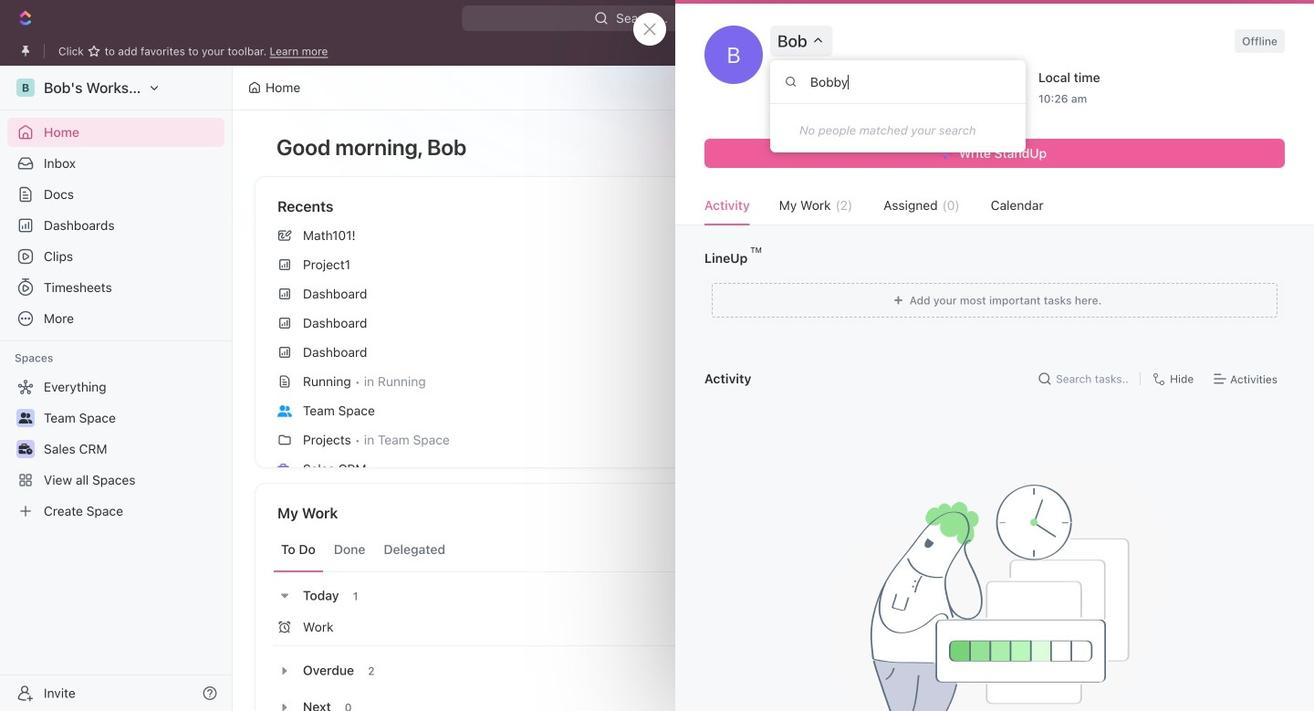 Task type: vqa. For each thing, say whether or not it's contained in the screenshot.
tab list
yes



Task type: locate. For each thing, give the bounding box(es) containing it.
user group image
[[278, 405, 292, 417]]

tab list
[[274, 528, 747, 572]]

business time image
[[278, 464, 292, 475]]

tree
[[7, 372, 225, 526]]



Task type: describe. For each thing, give the bounding box(es) containing it.
sidebar navigation
[[0, 66, 233, 711]]

Search tasks.. text field
[[1056, 365, 1133, 393]]

tree inside sidebar navigation
[[7, 372, 225, 526]]

Search... text field
[[771, 60, 1026, 104]]



